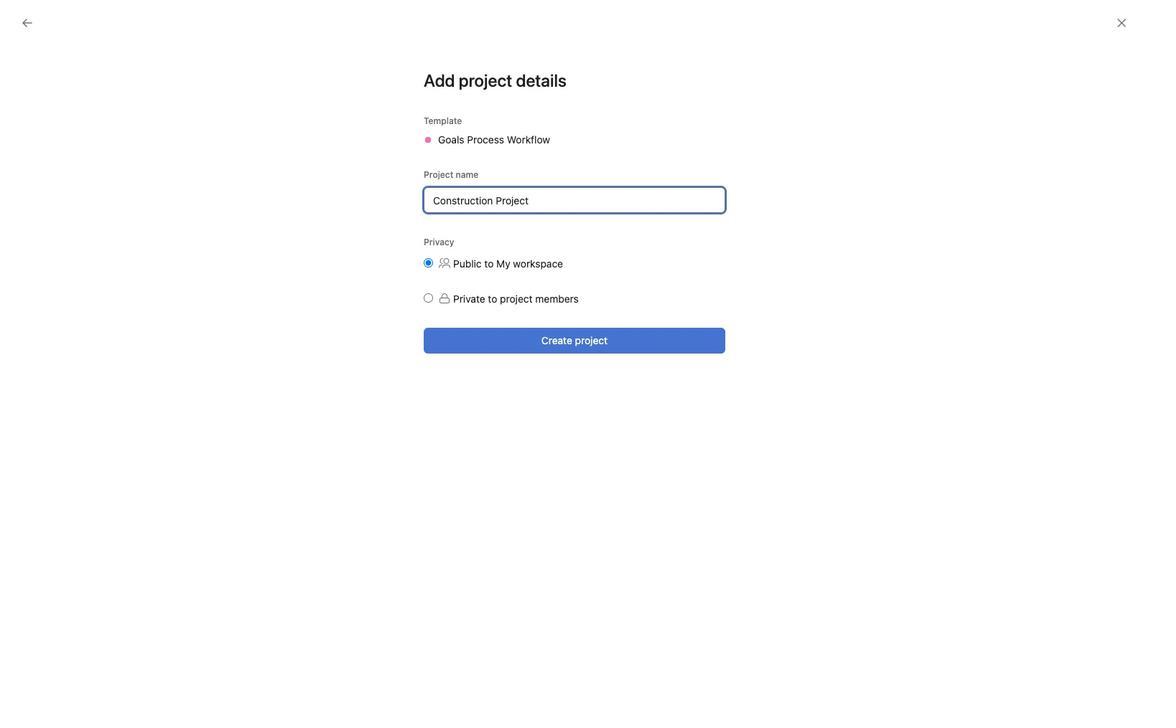 Task type: vqa. For each thing, say whether or not it's contained in the screenshot.
"ADD PROJECT DETAILS"
yes



Task type: locate. For each thing, give the bounding box(es) containing it.
goals process workflow
[[438, 134, 550, 146]]

my
[[496, 258, 510, 270]]

on track
[[663, 181, 698, 192]]

workload link
[[410, 87, 455, 106]]

row
[[172, 147, 1149, 174], [172, 173, 1149, 175], [172, 174, 1149, 202]]

project for create
[[575, 335, 608, 347]]

cell containing on track
[[639, 174, 783, 200]]

private to project members
[[453, 293, 579, 305]]

privacy
[[424, 237, 454, 248]]

add project details
[[424, 70, 567, 90]]

1 row from the top
[[172, 147, 1149, 174]]

project for add
[[459, 70, 512, 90]]

members
[[535, 293, 579, 305]]

to
[[484, 258, 494, 270], [488, 293, 497, 305]]

project inside create project button
[[575, 335, 608, 347]]

messages link
[[472, 87, 520, 106]]

Private to project members radio
[[424, 294, 433, 303]]

0 vertical spatial project
[[459, 70, 512, 90]]

project right the add
[[459, 70, 512, 90]]

Project name text field
[[424, 187, 725, 213]]

2 vertical spatial project
[[575, 335, 608, 347]]

3 row from the top
[[172, 174, 1149, 202]]

project right create
[[575, 335, 608, 347]]

close image
[[1116, 17, 1127, 29]]

project name
[[424, 169, 478, 180]]

1 vertical spatial to
[[488, 293, 497, 305]]

public
[[453, 258, 482, 270]]

project
[[459, 70, 512, 90], [500, 293, 533, 305], [575, 335, 608, 347]]

messages
[[472, 87, 520, 99]]

public to my workspace
[[453, 258, 563, 270]]

name
[[456, 169, 478, 180]]

0 vertical spatial to
[[484, 258, 494, 270]]

minutes
[[714, 181, 746, 192]]

list box
[[405, 6, 750, 29]]

to right private
[[488, 293, 497, 305]]

2 cell from the left
[[639, 174, 783, 200]]

cell
[[172, 174, 640, 202], [639, 174, 783, 200], [782, 174, 926, 200], [1010, 174, 1097, 200]]

to left my at top
[[484, 258, 494, 270]]

track
[[677, 181, 698, 192]]

details
[[516, 70, 567, 90]]

process
[[467, 134, 504, 146]]

row containing on track
[[172, 174, 1149, 202]]

add
[[424, 70, 455, 90]]

project down public to my workspace at the top left
[[500, 293, 533, 305]]



Task type: describe. For each thing, give the bounding box(es) containing it.
create project
[[541, 335, 608, 347]]

go back image
[[22, 17, 33, 29]]

ago
[[749, 181, 764, 192]]

goals
[[438, 134, 464, 146]]

workflow
[[507, 134, 550, 146]]

workspace
[[513, 258, 563, 270]]

template
[[424, 116, 462, 126]]

workload
[[410, 87, 455, 99]]

3 cell from the left
[[782, 174, 926, 200]]

to for my
[[484, 258, 494, 270]]

3 minutes ago
[[706, 181, 764, 192]]

on
[[663, 181, 675, 192]]

due date for cross-functional project plan cell
[[925, 174, 1011, 200]]

3
[[706, 181, 712, 192]]

create project button
[[424, 328, 725, 354]]

private
[[453, 293, 485, 305]]

Public to My workspace radio
[[424, 259, 433, 268]]

create
[[541, 335, 572, 347]]

to for project
[[488, 293, 497, 305]]

hide sidebar image
[[19, 11, 30, 23]]

1 vertical spatial project
[[500, 293, 533, 305]]

4 cell from the left
[[1010, 174, 1097, 200]]

2 row from the top
[[172, 173, 1149, 175]]

project
[[424, 169, 453, 180]]

1 cell from the left
[[172, 174, 640, 202]]



